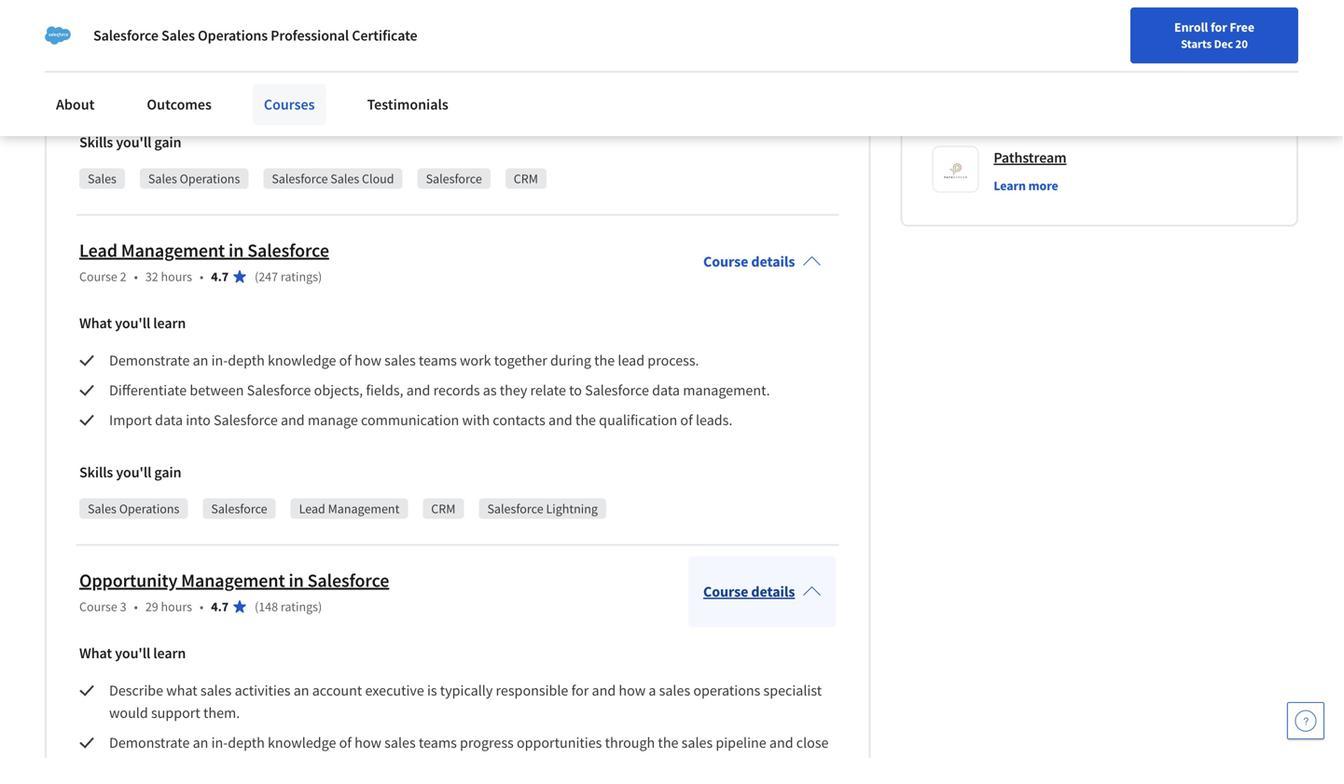 Task type: locate. For each thing, give the bounding box(es) containing it.
0 vertical spatial knowledge
[[257, 66, 325, 84]]

depth for demonstrate an in-depth knowledge of how sales teams progress opportunities through the sales pipeline and close deals in salesforce.
[[228, 734, 265, 752]]

1 vertical spatial depth
[[228, 734, 265, 752]]

0 vertical spatial sales operations
[[148, 170, 240, 187]]

what down course 2 • 32 hours •
[[79, 314, 112, 333]]

0 vertical spatial 4.7
[[211, 268, 229, 285]]

of
[[412, 21, 424, 40], [328, 66, 341, 84], [409, 66, 421, 84], [339, 351, 352, 370], [681, 411, 693, 430], [339, 734, 352, 752]]

148
[[259, 598, 278, 615]]

2 ratings from the top
[[281, 598, 318, 615]]

how inside the demonstrate an in-depth knowledge of how sales teams progress opportunities through the sales pipeline and close deals in salesforce.
[[355, 734, 382, 752]]

• right 2 at the left
[[134, 268, 138, 285]]

1 horizontal spatial a
[[649, 682, 656, 700]]

1 vertical spatial for
[[572, 682, 589, 700]]

0 vertical spatial gain
[[154, 133, 181, 152]]

a inside describe what sales activities an account executive is typically responsible for and how a sales operations specialist would support them.
[[649, 682, 656, 700]]

• right 3
[[134, 598, 138, 615]]

operations up lead management in salesforce
[[180, 170, 240, 187]]

how up through
[[619, 682, 646, 700]]

1 vertical spatial in
[[289, 569, 304, 592]]

( down opportunity management in salesforce link
[[255, 598, 259, 615]]

the
[[232, 21, 252, 40], [344, 66, 364, 84], [424, 66, 445, 84], [594, 351, 615, 370], [576, 411, 596, 430], [658, 734, 679, 752]]

1 vertical spatial ratings
[[281, 598, 318, 615]]

1 vertical spatial lead
[[299, 501, 325, 517]]

2 gain from the top
[[154, 463, 181, 482]]

you'll up the describe
[[115, 644, 150, 663]]

knowledge down 'account'
[[268, 734, 336, 752]]

to
[[569, 381, 582, 400]]

details
[[751, 252, 795, 271], [751, 583, 795, 601]]

( down lead management in salesforce
[[255, 268, 259, 285]]

sales up outcomes
[[161, 26, 195, 45]]

1 vertical spatial (
[[255, 598, 259, 615]]

depth for demonstrate an in-depth knowledge of how sales teams work together during the lead process.
[[228, 351, 265, 370]]

salesforce sales cloud
[[272, 170, 394, 187]]

1 vertical spatial in-
[[211, 734, 228, 752]]

0 vertical spatial course details
[[704, 252, 795, 271]]

0 vertical spatial crm
[[514, 170, 538, 187]]

1 hours from the top
[[161, 268, 192, 285]]

1 gain from the top
[[154, 133, 181, 152]]

0 vertical spatial hours
[[161, 268, 192, 285]]

skills down 'import'
[[79, 463, 113, 482]]

2 vertical spatial knowledge
[[268, 734, 336, 752]]

gain down outcomes
[[154, 133, 181, 152]]

hours
[[161, 268, 192, 285], [161, 598, 192, 615]]

what up the describe
[[79, 644, 112, 663]]

0 vertical spatial course details button
[[689, 226, 836, 297]]

2 depth from the top
[[228, 734, 265, 752]]

sales left cloud.
[[515, 66, 548, 84]]

opportunities
[[517, 734, 602, 752]]

2 vertical spatial in
[[145, 756, 157, 759]]

1 depth from the top
[[228, 351, 265, 370]]

1 vertical spatial skills you'll gain
[[79, 463, 181, 482]]

)
[[318, 268, 322, 285], [318, 598, 322, 615]]

demonstrate up deals
[[109, 734, 190, 752]]

0 vertical spatial an
[[193, 351, 208, 370]]

1 what from the top
[[79, 314, 112, 333]]

learn up what at the left
[[153, 644, 186, 663]]

1 vertical spatial knowledge
[[268, 351, 336, 370]]

1 what you'll learn from the top
[[79, 314, 186, 333]]

1 vertical spatial sales operations
[[88, 501, 180, 517]]

3 demonstrate from the top
[[109, 734, 190, 752]]

what for describe what sales activities an account executive is typically responsible for and how a sales operations specialist would support them.
[[79, 644, 112, 663]]

2 vertical spatial how
[[355, 734, 382, 752]]

2 skills you'll gain from the top
[[79, 463, 181, 482]]

salesforce right salesforce image
[[93, 26, 159, 45]]

1 vertical spatial course details button
[[689, 556, 836, 627]]

and up import data into salesforce and manage communication with contacts and the qualification of leads.
[[407, 381, 431, 400]]

1 vertical spatial details
[[751, 583, 795, 601]]

how for together
[[355, 351, 382, 370]]

the left official
[[232, 21, 252, 40]]

1 horizontal spatial in
[[229, 239, 244, 262]]

( 148 ratings )
[[255, 598, 322, 615]]

show notifications image
[[1127, 23, 1149, 46]]

salesforce down lead
[[585, 381, 649, 400]]

what you'll learn for describe what sales activities an account executive is typically responsible for and how a sales operations specialist would support them.
[[79, 644, 186, 663]]

demonstrate up differentiate
[[109, 351, 190, 370]]

0 vertical spatial a
[[193, 66, 200, 84]]

2 vertical spatial an
[[193, 734, 208, 752]]

0 vertical spatial teams
[[419, 351, 457, 370]]

4.7 down lead management in salesforce 'link' at the left top of the page
[[211, 268, 229, 285]]

0 horizontal spatial for
[[572, 682, 589, 700]]

0 horizontal spatial salesforce.
[[160, 756, 228, 759]]

0 vertical spatial in
[[229, 239, 244, 262]]

how up the fields,
[[355, 351, 382, 370]]

platform
[[355, 21, 409, 40]]

of right platform
[[412, 21, 424, 40]]

1 vertical spatial hours
[[161, 598, 192, 615]]

1 horizontal spatial for
[[1211, 19, 1228, 35]]

4.7 down opportunity management in salesforce link
[[211, 598, 229, 615]]

1 4.7 from the top
[[211, 268, 229, 285]]

0 vertical spatial skills
[[79, 133, 113, 152]]

1 vertical spatial )
[[318, 598, 322, 615]]

what
[[79, 314, 112, 333], [79, 644, 112, 663]]

teams
[[419, 351, 457, 370], [419, 734, 457, 752]]

what for demonstrate an in-depth knowledge of how sales teams work together during the lead process.
[[79, 314, 112, 333]]

0 vertical spatial in-
[[211, 351, 228, 370]]

what you'll learn
[[79, 314, 186, 333], [79, 644, 186, 663]]

2 course details from the top
[[704, 583, 795, 601]]

1 horizontal spatial lead
[[299, 501, 325, 517]]

4.7 for opportunity
[[211, 598, 229, 615]]

how down the "executive" at the bottom left
[[355, 734, 382, 752]]

sales operations up lead management in salesforce
[[148, 170, 240, 187]]

sales operations up opportunity
[[88, 501, 180, 517]]

dec
[[1214, 36, 1234, 51]]

( for opportunity management in salesforce
[[255, 598, 259, 615]]

salesforce. down support
[[160, 756, 228, 759]]

coursera image
[[22, 15, 141, 45]]

1 teams from the top
[[419, 351, 457, 370]]

in-
[[211, 351, 228, 370], [211, 734, 228, 752]]

lead down manage
[[299, 501, 325, 517]]

None search field
[[266, 12, 574, 49]]

1 vertical spatial demonstrate
[[109, 351, 190, 370]]

sales up opportunity
[[88, 501, 117, 517]]

teams for work
[[419, 351, 457, 370]]

1 ) from the top
[[318, 268, 322, 285]]

0 vertical spatial what you'll learn
[[79, 314, 186, 333]]

menu item
[[987, 19, 1107, 79]]

import
[[109, 411, 152, 430]]

salesforce left "objects,"
[[247, 381, 311, 400]]

course
[[704, 252, 749, 271], [79, 268, 117, 285], [704, 583, 749, 601], [79, 598, 117, 615]]

demonstrate inside the demonstrate an in-depth knowledge of how sales teams progress opportunities through the sales pipeline and close deals in salesforce.
[[109, 734, 190, 752]]

0 horizontal spatial in
[[145, 756, 157, 759]]

0 vertical spatial management
[[121, 239, 225, 262]]

1 in- from the top
[[211, 351, 228, 370]]

2 in- from the top
[[211, 734, 228, 752]]

operations up 'working'
[[198, 26, 268, 45]]

demonstrate
[[109, 66, 190, 84], [109, 351, 190, 370], [109, 734, 190, 752]]

1 skills from the top
[[79, 133, 113, 152]]

0 vertical spatial how
[[355, 351, 382, 370]]

hours for opportunity
[[161, 598, 192, 615]]

as
[[483, 381, 497, 400]]

and inside the demonstrate an in-depth knowledge of how sales teams progress opportunities through the sales pipeline and close deals in salesforce.
[[770, 734, 794, 752]]

in- down them.
[[211, 734, 228, 752]]

1 vertical spatial how
[[619, 682, 646, 700]]

deals
[[109, 756, 142, 759]]

crm
[[514, 170, 538, 187], [431, 501, 456, 517]]

in- up between
[[211, 351, 228, 370]]

1 ratings from the top
[[281, 268, 318, 285]]

the up testimonials
[[424, 66, 445, 84]]

2 vertical spatial demonstrate
[[109, 734, 190, 752]]

) right 247
[[318, 268, 322, 285]]

1 skills you'll gain from the top
[[79, 133, 181, 152]]

2
[[120, 268, 126, 285]]

differentiate between salesforce objects, fields, and records as they relate to salesforce data management.
[[109, 381, 770, 400]]

( for lead management in salesforce
[[255, 268, 259, 285]]

sales down the "executive" at the bottom left
[[385, 734, 416, 752]]

salesforce up ( 247 ratings )
[[247, 239, 329, 262]]

1 vertical spatial crm
[[431, 501, 456, 517]]

0 vertical spatial salesforce.
[[427, 21, 495, 40]]

an down them.
[[193, 734, 208, 752]]

operations up opportunity
[[119, 501, 180, 517]]

navigate
[[109, 21, 164, 40]]

responsible
[[496, 682, 569, 700]]

2 teams from the top
[[419, 734, 457, 752]]

and down the relate
[[549, 411, 573, 430]]

management for lead management in salesforce
[[121, 239, 225, 262]]

0 vertical spatial for
[[1211, 19, 1228, 35]]

in
[[229, 239, 244, 262], [289, 569, 304, 592], [145, 756, 157, 759]]

would
[[109, 704, 148, 723]]

salesforce up ( 148 ratings )
[[308, 569, 389, 592]]

salesforce image
[[45, 22, 71, 49]]

1 vertical spatial course details
[[704, 583, 795, 601]]

course details
[[704, 252, 795, 271], [704, 583, 795, 601]]

data left into
[[155, 411, 183, 430]]

2 ( from the top
[[255, 598, 259, 615]]

1 learn from the top
[[153, 314, 186, 333]]

opportunity management in salesforce link
[[79, 569, 389, 592]]

lead management
[[299, 501, 400, 517]]

you'll
[[116, 133, 151, 152], [115, 314, 150, 333], [116, 463, 151, 482], [115, 644, 150, 663]]

sales
[[385, 351, 416, 370], [200, 682, 232, 700], [659, 682, 691, 700], [385, 734, 416, 752], [682, 734, 713, 752]]

0 horizontal spatial lead
[[79, 239, 117, 262]]

teams for progress
[[419, 734, 457, 752]]

1 vertical spatial an
[[294, 682, 309, 700]]

salesforce down courses link
[[272, 170, 328, 187]]

sales
[[161, 26, 195, 45], [515, 66, 548, 84], [88, 170, 117, 187], [148, 170, 177, 187], [331, 170, 359, 187], [88, 501, 117, 517]]

lead management in salesforce link
[[79, 239, 329, 262]]

2 learn from the top
[[153, 644, 186, 663]]

1 vertical spatial a
[[649, 682, 656, 700]]

what you'll learn down course 2 • 32 hours •
[[79, 314, 186, 333]]

1 vertical spatial teams
[[419, 734, 457, 752]]

together
[[494, 351, 548, 370]]

help center image
[[1295, 710, 1317, 732]]

an inside the demonstrate an in-depth knowledge of how sales teams progress opportunities through the sales pipeline and close deals in salesforce.
[[193, 734, 208, 752]]

2 what from the top
[[79, 644, 112, 663]]

2 hours from the top
[[161, 598, 192, 615]]

1 vertical spatial what
[[79, 644, 112, 663]]

0 vertical spatial what
[[79, 314, 112, 333]]

0 horizontal spatial crm
[[431, 501, 456, 517]]

skills you'll gain
[[79, 133, 181, 152], [79, 463, 181, 482]]

ratings right "148"
[[281, 598, 318, 615]]

2 skills from the top
[[79, 463, 113, 482]]

and
[[407, 381, 431, 400], [281, 411, 305, 430], [549, 411, 573, 430], [592, 682, 616, 700], [770, 734, 794, 752]]

knowledge up "objects,"
[[268, 351, 336, 370]]

relate
[[530, 381, 566, 400]]

in inside the demonstrate an in-depth knowledge of how sales teams progress opportunities through the sales pipeline and close deals in salesforce.
[[145, 756, 157, 759]]

hours right 29 in the left bottom of the page
[[161, 598, 192, 615]]

and up through
[[592, 682, 616, 700]]

with
[[462, 411, 490, 430]]

teams up the 'differentiate between salesforce objects, fields, and records as they relate to salesforce data management.'
[[419, 351, 457, 370]]

1 vertical spatial learn
[[153, 644, 186, 663]]

demonstrate for demonstrate an in-depth knowledge of how sales teams work together during the lead process.
[[109, 351, 190, 370]]

for
[[1211, 19, 1228, 35], [572, 682, 589, 700]]

and left close
[[770, 734, 794, 752]]

an
[[193, 351, 208, 370], [294, 682, 309, 700], [193, 734, 208, 752]]

1 vertical spatial what you'll learn
[[79, 644, 186, 663]]

2 horizontal spatial in
[[289, 569, 304, 592]]

1 details from the top
[[751, 252, 795, 271]]

2 details from the top
[[751, 583, 795, 601]]

skills you'll gain for sales operations
[[79, 463, 181, 482]]

salesforce left lightning on the left bottom of page
[[487, 501, 544, 517]]

skills you'll gain down 'import'
[[79, 463, 181, 482]]

activities
[[235, 682, 291, 700]]

1 horizontal spatial salesforce.
[[427, 21, 495, 40]]

an up between
[[193, 351, 208, 370]]

gain for sales operations
[[154, 133, 181, 152]]

course details button
[[689, 226, 836, 297], [689, 556, 836, 627]]

ratings right 247
[[281, 268, 318, 285]]

skills down about link
[[79, 133, 113, 152]]

gain for salesforce
[[154, 463, 181, 482]]

through
[[605, 734, 655, 752]]

0 vertical spatial details
[[751, 252, 795, 271]]

32
[[145, 268, 158, 285]]

4.7
[[211, 268, 229, 285], [211, 598, 229, 615]]

of down 'account'
[[339, 734, 352, 752]]

opportunity
[[79, 569, 178, 592]]

0 vertical spatial )
[[318, 268, 322, 285]]

lightning
[[546, 501, 598, 517]]

for inside enroll for free starts dec 20
[[1211, 19, 1228, 35]]

an inside describe what sales activities an account executive is typically responsible for and how a sales operations specialist would support them.
[[294, 682, 309, 700]]

2 course details button from the top
[[689, 556, 836, 627]]

salesforce right cloud
[[426, 170, 482, 187]]

• down lead management in salesforce
[[200, 268, 204, 285]]

salesforce. right certificate
[[427, 21, 495, 40]]

the left lead
[[594, 351, 615, 370]]

1 vertical spatial gain
[[154, 463, 181, 482]]

0 vertical spatial depth
[[228, 351, 265, 370]]

course 2 • 32 hours •
[[79, 268, 204, 285]]

hours right 32
[[161, 268, 192, 285]]

enroll
[[1175, 19, 1209, 35]]

2 demonstrate from the top
[[109, 351, 190, 370]]

0 vertical spatial skills you'll gain
[[79, 133, 181, 152]]

a
[[193, 66, 200, 84], [649, 682, 656, 700]]

knowledge
[[257, 66, 325, 84], [268, 351, 336, 370], [268, 734, 336, 752]]

salesforce
[[93, 26, 159, 45], [448, 66, 512, 84], [272, 170, 328, 187], [426, 170, 482, 187], [247, 239, 329, 262], [247, 381, 311, 400], [585, 381, 649, 400], [214, 411, 278, 430], [211, 501, 267, 517], [487, 501, 544, 517], [308, 569, 389, 592]]

demonstrate up outcomes
[[109, 66, 190, 84]]

teams inside the demonstrate an in-depth knowledge of how sales teams progress opportunities through the sales pipeline and close deals in salesforce.
[[419, 734, 457, 752]]

the right through
[[658, 734, 679, 752]]

lead up course 2 • 32 hours •
[[79, 239, 117, 262]]

skills
[[79, 133, 113, 152], [79, 463, 113, 482]]

how for opportunities
[[355, 734, 382, 752]]

1 vertical spatial 4.7
[[211, 598, 229, 615]]

2 ) from the top
[[318, 598, 322, 615]]

for up dec
[[1211, 19, 1228, 35]]

0 vertical spatial ratings
[[281, 268, 318, 285]]

0 vertical spatial (
[[255, 268, 259, 285]]

management for opportunity management in salesforce
[[181, 569, 285, 592]]

communication
[[361, 411, 459, 430]]

is
[[427, 682, 437, 700]]

1 vertical spatial salesforce.
[[160, 756, 228, 759]]

1 ( from the top
[[255, 268, 259, 285]]

0 vertical spatial operations
[[198, 26, 268, 45]]

0 vertical spatial lead
[[79, 239, 117, 262]]

knowledge up courses
[[257, 66, 325, 84]]

an left 'account'
[[294, 682, 309, 700]]

1 demonstrate from the top
[[109, 66, 190, 84]]

depth down them.
[[228, 734, 265, 752]]

in- inside the demonstrate an in-depth knowledge of how sales teams progress opportunities through the sales pipeline and close deals in salesforce.
[[211, 734, 228, 752]]

operations
[[198, 26, 268, 45], [180, 170, 240, 187], [119, 501, 180, 517]]

teams left the progress
[[419, 734, 457, 752]]

1 course details button from the top
[[689, 226, 836, 297]]

learn for demonstrate
[[153, 314, 186, 333]]

0 vertical spatial demonstrate
[[109, 66, 190, 84]]

gain down differentiate
[[154, 463, 181, 482]]

1 vertical spatial skills
[[79, 463, 113, 482]]

skills you'll gain down outcomes link
[[79, 133, 181, 152]]

1 vertical spatial management
[[328, 501, 400, 517]]

sales left operations
[[659, 682, 691, 700]]

of up "objects,"
[[339, 351, 352, 370]]

learn down 32
[[153, 314, 186, 333]]

1 vertical spatial data
[[155, 411, 183, 430]]

2 what you'll learn from the top
[[79, 644, 186, 663]]

hours for lead
[[161, 268, 192, 285]]

what you'll learn up the describe
[[79, 644, 186, 663]]

in- for demonstrate an in-depth knowledge of how sales teams work together during the lead process.
[[211, 351, 228, 370]]

learn
[[994, 177, 1026, 194]]

depth inside the demonstrate an in-depth knowledge of how sales teams progress opportunities through the sales pipeline and close deals in salesforce.
[[228, 734, 265, 752]]

a left 'working'
[[193, 66, 200, 84]]

in for opportunity management in salesforce
[[289, 569, 304, 592]]

a up through
[[649, 682, 656, 700]]

0 vertical spatial data
[[652, 381, 680, 400]]

sales operations
[[148, 170, 240, 187], [88, 501, 180, 517]]

depth up between
[[228, 351, 265, 370]]

you'll down 'import'
[[116, 463, 151, 482]]

course details button for opportunity management in salesforce
[[689, 556, 836, 627]]

course 3 • 29 hours •
[[79, 598, 204, 615]]

0 vertical spatial learn
[[153, 314, 186, 333]]

sales down the about
[[88, 170, 117, 187]]

salesforce up testimonials
[[448, 66, 512, 84]]

qualification
[[599, 411, 678, 430]]

courses link
[[253, 84, 326, 125]]

work
[[460, 351, 491, 370]]

) for lead management in salesforce
[[318, 268, 322, 285]]

2 vertical spatial management
[[181, 569, 285, 592]]

data down process.
[[652, 381, 680, 400]]

data
[[652, 381, 680, 400], [155, 411, 183, 430]]

knowledge inside the demonstrate an in-depth knowledge of how sales teams progress opportunities through the sales pipeline and close deals in salesforce.
[[268, 734, 336, 752]]

2 4.7 from the top
[[211, 598, 229, 615]]

management.
[[683, 381, 770, 400]]

1 course details from the top
[[704, 252, 795, 271]]



Task type: vqa. For each thing, say whether or not it's contained in the screenshot.
why coursera link at the left top
no



Task type: describe. For each thing, give the bounding box(es) containing it.
enroll for free starts dec 20
[[1175, 19, 1255, 51]]

what you'll learn for demonstrate an in-depth knowledge of how sales teams work together during the lead process.
[[79, 314, 186, 333]]

specialist
[[764, 682, 822, 700]]

demonstrate an in-depth knowledge of how sales teams progress opportunities through the sales pipeline and close deals in salesforce.
[[109, 734, 832, 759]]

demonstrate an in-depth knowledge of how sales teams work together during the lead process.
[[109, 351, 699, 370]]

typically
[[440, 682, 493, 700]]

pathstream
[[994, 148, 1067, 167]]

salesforce down between
[[214, 411, 278, 430]]

describe what sales activities an account executive is typically responsible for and how a sales operations specialist would support them.
[[109, 682, 825, 723]]

of right basics in the left top of the page
[[409, 66, 421, 84]]

during
[[551, 351, 591, 370]]

about link
[[45, 84, 106, 125]]

contacts
[[493, 411, 546, 430]]

learning
[[301, 21, 352, 40]]

sales up them.
[[200, 682, 232, 700]]

objects,
[[314, 381, 363, 400]]

for inside describe what sales activities an account executive is typically responsible for and how a sales operations specialist would support them.
[[572, 682, 589, 700]]

sales left cloud
[[331, 170, 359, 187]]

opportunity management in salesforce
[[79, 569, 389, 592]]

ratings for opportunity management in salesforce
[[281, 598, 318, 615]]

lead for lead management
[[299, 501, 325, 517]]

outcomes link
[[136, 84, 223, 125]]

an for demonstrate an in-depth knowledge of how sales teams work together during the lead process.
[[193, 351, 208, 370]]

details for lead management in salesforce
[[751, 252, 795, 271]]

differentiate
[[109, 381, 187, 400]]

the inside the demonstrate an in-depth knowledge of how sales teams progress opportunities through the sales pipeline and close deals in salesforce.
[[658, 734, 679, 752]]

skills you'll gain for sales
[[79, 133, 181, 152]]

the down to
[[576, 411, 596, 430]]

1 horizontal spatial data
[[652, 381, 680, 400]]

between
[[190, 381, 244, 400]]

2 vertical spatial operations
[[119, 501, 180, 517]]

salesforce sales operations professional certificate
[[93, 26, 418, 45]]

course details for opportunity management in salesforce
[[704, 583, 795, 601]]

courses
[[264, 95, 315, 114]]

1 horizontal spatial crm
[[514, 170, 538, 187]]

pipeline
[[716, 734, 767, 752]]

course details button for lead management in salesforce
[[689, 226, 836, 297]]

the left basics in the left top of the page
[[344, 66, 364, 84]]

ratings for lead management in salesforce
[[281, 268, 318, 285]]

skills for sales
[[79, 133, 113, 152]]

more
[[1029, 177, 1059, 194]]

manage
[[308, 411, 358, 430]]

course details for lead management in salesforce
[[704, 252, 795, 271]]

records
[[433, 381, 480, 400]]

knowledge for work
[[268, 351, 336, 370]]

account
[[312, 682, 362, 700]]

starts
[[1181, 36, 1212, 51]]

demonstrate for demonstrate an in-depth knowledge of how sales teams progress opportunities through the sales pipeline and close deals in salesforce.
[[109, 734, 190, 752]]

testimonials
[[367, 95, 449, 114]]

outcomes
[[147, 95, 212, 114]]

20
[[1236, 36, 1248, 51]]

you'll down course 2 • 32 hours •
[[115, 314, 150, 333]]

navigate trailhead, the official learning platform of salesforce.
[[109, 21, 495, 40]]

professional
[[271, 26, 349, 45]]

demonstrate for demonstrate a working knowledge of the basics of the salesforce sales cloud.
[[109, 66, 190, 84]]

close
[[797, 734, 829, 752]]

them.
[[203, 704, 240, 723]]

executive
[[365, 682, 424, 700]]

and left manage
[[281, 411, 305, 430]]

support
[[151, 704, 200, 723]]

in for lead management in salesforce
[[229, 239, 244, 262]]

of inside the demonstrate an in-depth knowledge of how sales teams progress opportunities through the sales pipeline and close deals in salesforce.
[[339, 734, 352, 752]]

process.
[[648, 351, 699, 370]]

0 horizontal spatial a
[[193, 66, 200, 84]]

basics
[[367, 66, 406, 84]]

salesforce lightning
[[487, 501, 598, 517]]

knowledge for progress
[[268, 734, 336, 752]]

demonstrate a working knowledge of the basics of the salesforce sales cloud.
[[109, 66, 592, 84]]

) for opportunity management in salesforce
[[318, 598, 322, 615]]

skills for sales operations
[[79, 463, 113, 482]]

working
[[203, 66, 254, 84]]

salesforce. inside the demonstrate an in-depth knowledge of how sales teams progress opportunities through the sales pipeline and close deals in salesforce.
[[160, 756, 228, 759]]

lead for lead management in salesforce
[[79, 239, 117, 262]]

pathstream link
[[994, 146, 1067, 169]]

official
[[255, 21, 298, 40]]

( 247 ratings )
[[255, 268, 322, 285]]

trailhead,
[[167, 21, 229, 40]]

an for demonstrate an in-depth knowledge of how sales teams progress opportunities through the sales pipeline and close deals in salesforce.
[[193, 734, 208, 752]]

sales down outcomes
[[148, 170, 177, 187]]

1 vertical spatial operations
[[180, 170, 240, 187]]

you'll down outcomes link
[[116, 133, 151, 152]]

operations
[[694, 682, 761, 700]]

4.7 for lead
[[211, 268, 229, 285]]

import data into salesforce and manage communication with contacts and the qualification of leads.
[[109, 411, 733, 430]]

29
[[145, 598, 158, 615]]

management for lead management
[[328, 501, 400, 517]]

free
[[1230, 19, 1255, 35]]

3
[[120, 598, 126, 615]]

leads.
[[696, 411, 733, 430]]

247
[[259, 268, 278, 285]]

details for opportunity management in salesforce
[[751, 583, 795, 601]]

cloud
[[362, 170, 394, 187]]

lead
[[618, 351, 645, 370]]

they
[[500, 381, 527, 400]]

and inside describe what sales activities an account executive is typically responsible for and how a sales operations specialist would support them.
[[592, 682, 616, 700]]

into
[[186, 411, 211, 430]]

how inside describe what sales activities an account executive is typically responsible for and how a sales operations specialist would support them.
[[619, 682, 646, 700]]

describe
[[109, 682, 163, 700]]

cloud.
[[551, 66, 592, 84]]

lead management in salesforce
[[79, 239, 329, 262]]

fields,
[[366, 381, 404, 400]]

in- for demonstrate an in-depth knowledge of how sales teams progress opportunities through the sales pipeline and close deals in salesforce.
[[211, 734, 228, 752]]

certificate
[[352, 26, 418, 45]]

testimonials link
[[356, 84, 460, 125]]

0 horizontal spatial data
[[155, 411, 183, 430]]

of left "leads."
[[681, 411, 693, 430]]

about
[[56, 95, 95, 114]]

• down opportunity management in salesforce
[[200, 598, 204, 615]]

progress
[[460, 734, 514, 752]]

of down the learning
[[328, 66, 341, 84]]

what
[[166, 682, 198, 700]]

learn more
[[994, 177, 1059, 194]]

learn more button
[[994, 176, 1059, 195]]

sales up the fields,
[[385, 351, 416, 370]]

salesforce up opportunity management in salesforce
[[211, 501, 267, 517]]

learn for describe
[[153, 644, 186, 663]]

sales left pipeline
[[682, 734, 713, 752]]



